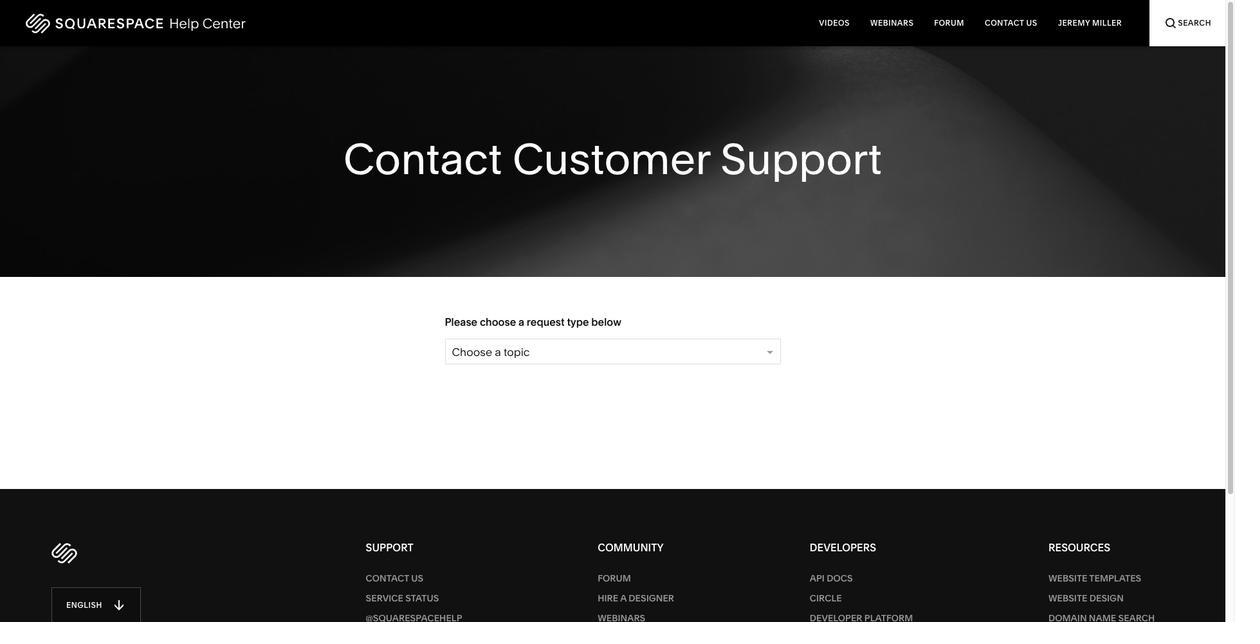 Task type: describe. For each thing, give the bounding box(es) containing it.
choose a topic
[[452, 346, 530, 359]]

design
[[1090, 593, 1124, 605]]

us
[[411, 573, 424, 585]]

contact customer support main content
[[0, 0, 1226, 623]]

templates
[[1090, 573, 1142, 585]]

status
[[406, 593, 439, 605]]

search
[[1179, 18, 1212, 28]]

contact for contact us
[[366, 573, 409, 585]]

please
[[445, 316, 478, 329]]

contact customer support
[[343, 133, 883, 185]]

hire a designer
[[598, 593, 675, 605]]

topic
[[504, 346, 530, 359]]

request
[[527, 316, 565, 329]]

webinars
[[871, 18, 914, 28]]

circle
[[810, 593, 842, 605]]

below
[[592, 316, 622, 329]]

support
[[366, 542, 414, 555]]

forum link
[[924, 0, 975, 46]]

forum
[[935, 18, 965, 28]]

service status
[[366, 593, 439, 605]]

community
[[598, 542, 664, 555]]

english
[[66, 601, 102, 610]]

videos
[[820, 18, 850, 28]]

forum link
[[598, 569, 675, 589]]

0 vertical spatial a
[[519, 316, 525, 329]]

forum
[[598, 573, 631, 585]]

customer
[[513, 133, 711, 185]]

website for website design
[[1049, 593, 1088, 605]]

a for hire a designer
[[621, 593, 627, 605]]

jeremy miller
[[1058, 18, 1123, 28]]

resources
[[1049, 542, 1111, 555]]

hire a designer link
[[598, 589, 675, 609]]

circle link
[[810, 589, 913, 609]]

a for choose a topic
[[495, 346, 501, 359]]

type
[[567, 316, 589, 329]]

api docs
[[810, 573, 853, 585]]



Task type: locate. For each thing, give the bounding box(es) containing it.
service
[[366, 593, 404, 605]]

1 vertical spatial website
[[1049, 593, 1088, 605]]

contact for contact customer support
[[343, 133, 503, 185]]

website design
[[1049, 593, 1124, 605]]

designer
[[629, 593, 675, 605]]

2 horizontal spatial a
[[621, 593, 627, 605]]

a right choose
[[519, 316, 525, 329]]

jeremy miller link
[[1048, 0, 1133, 46]]

jeremy
[[1058, 18, 1091, 28]]

a left the topic
[[495, 346, 501, 359]]

contact
[[343, 133, 503, 185], [366, 573, 409, 585]]

choose a topic link
[[445, 339, 781, 365]]

website design link
[[1049, 589, 1175, 609]]

contact us link
[[366, 569, 462, 589]]

choose
[[480, 316, 516, 329]]

please choose a request type below
[[445, 316, 622, 329]]

support
[[721, 133, 883, 185]]

0 vertical spatial contact
[[343, 133, 503, 185]]

2 vertical spatial a
[[621, 593, 627, 605]]

choose
[[452, 346, 492, 359]]

contact us
[[985, 18, 1038, 28]]

1 horizontal spatial a
[[519, 316, 525, 329]]

website templates
[[1049, 573, 1142, 585]]

a right hire
[[621, 593, 627, 605]]

contact us
[[366, 573, 424, 585]]

a
[[519, 316, 525, 329], [495, 346, 501, 359], [621, 593, 627, 605]]

website up 'website design'
[[1049, 573, 1088, 585]]

website templates link
[[1049, 569, 1175, 589]]

contact inside main content
[[343, 133, 503, 185]]

website down website templates at the bottom of page
[[1049, 593, 1088, 605]]

2 website from the top
[[1049, 593, 1088, 605]]

miller
[[1093, 18, 1123, 28]]

search button
[[1150, 0, 1226, 46]]

service status link
[[366, 589, 462, 609]]

1 vertical spatial contact
[[366, 573, 409, 585]]

videos link
[[809, 0, 860, 46]]

website
[[1049, 573, 1088, 585], [1049, 593, 1088, 605]]

english link
[[51, 588, 366, 623]]

us
[[1027, 18, 1038, 28]]

a inside 'link'
[[495, 346, 501, 359]]

contact
[[985, 18, 1025, 28]]

hire
[[598, 593, 619, 605]]

0 horizontal spatial a
[[495, 346, 501, 359]]

1 vertical spatial a
[[495, 346, 501, 359]]

english button
[[51, 588, 141, 623]]

webinars link
[[860, 0, 924, 46]]

docs
[[827, 573, 853, 585]]

api
[[810, 573, 825, 585]]

website for website templates
[[1049, 573, 1088, 585]]

1 website from the top
[[1049, 573, 1088, 585]]

contact us link
[[975, 0, 1048, 46]]

api docs link
[[810, 569, 913, 589]]

0 vertical spatial website
[[1049, 573, 1088, 585]]

developers
[[810, 542, 877, 555]]



Task type: vqa. For each thing, say whether or not it's contained in the screenshot.
Commerce
no



